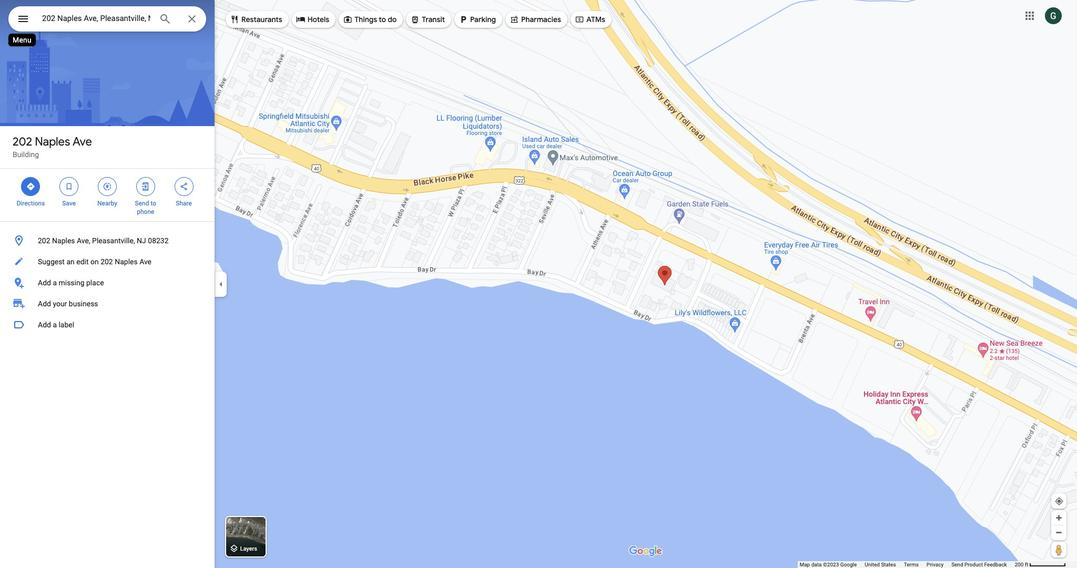 Task type: describe. For each thing, give the bounding box(es) containing it.
 transit
[[410, 14, 445, 25]]

add a missing place
[[38, 279, 104, 287]]

parking
[[470, 15, 496, 24]]

none field inside the 202 naples ave, pleasantville, nj 08232 "field"
[[42, 12, 150, 25]]

layers
[[240, 546, 257, 553]]

ave,
[[77, 237, 90, 245]]


[[575, 14, 584, 25]]


[[103, 181, 112, 193]]

nj
[[137, 237, 146, 245]]

add a label button
[[0, 315, 215, 336]]

to inside  things to do
[[379, 15, 386, 24]]

transit
[[422, 15, 445, 24]]

 button
[[8, 6, 38, 34]]

things
[[355, 15, 377, 24]]

edit
[[76, 258, 89, 266]]

feedback
[[984, 562, 1007, 568]]

data
[[811, 562, 822, 568]]

united states
[[865, 562, 896, 568]]

google account: greg robinson  
(robinsongreg175@gmail.com) image
[[1045, 7, 1062, 24]]

your
[[53, 300, 67, 308]]

on
[[90, 258, 99, 266]]

 atms
[[575, 14, 605, 25]]

footer inside google maps element
[[800, 562, 1015, 569]]

202 naples ave, pleasantville, nj 08232
[[38, 237, 169, 245]]


[[510, 14, 519, 25]]

privacy
[[927, 562, 944, 568]]

200 ft button
[[1015, 562, 1066, 568]]


[[230, 14, 239, 25]]

business
[[69, 300, 98, 308]]

©2023
[[823, 562, 839, 568]]

 pharmacies
[[510, 14, 561, 25]]

add a missing place button
[[0, 272, 215, 294]]


[[179, 181, 189, 193]]

pleasantville,
[[92, 237, 135, 245]]

zoom in image
[[1055, 514, 1063, 522]]

show street view coverage image
[[1052, 542, 1067, 558]]


[[459, 14, 468, 25]]

add for add a missing place
[[38, 279, 51, 287]]

08232
[[148, 237, 169, 245]]

naples inside 'button'
[[115, 258, 138, 266]]

zoom out image
[[1055, 529, 1063, 537]]

add a label
[[38, 321, 74, 329]]

save
[[62, 200, 76, 207]]

add your business link
[[0, 294, 215, 315]]

send for send to phone
[[135, 200, 149, 207]]

terms
[[904, 562, 919, 568]]

202 naples ave, pleasantville, nj 08232 button
[[0, 230, 215, 251]]

privacy button
[[927, 562, 944, 569]]

send product feedback button
[[952, 562, 1007, 569]]

ave inside 'button'
[[139, 258, 152, 266]]

hotels
[[308, 15, 329, 24]]

nearby
[[97, 200, 117, 207]]

add for add a label
[[38, 321, 51, 329]]

product
[[965, 562, 983, 568]]

terms button
[[904, 562, 919, 569]]



Task type: vqa. For each thing, say whether or not it's contained in the screenshot.


Task type: locate. For each thing, give the bounding box(es) containing it.
0 horizontal spatial to
[[151, 200, 156, 207]]

a left the missing
[[53, 279, 57, 287]]

label
[[59, 321, 74, 329]]

200
[[1015, 562, 1024, 568]]

0 horizontal spatial ave
[[73, 135, 92, 149]]

 restaurants
[[230, 14, 282, 25]]

naples for ave,
[[52, 237, 75, 245]]

show your location image
[[1055, 497, 1064, 507]]

a
[[53, 279, 57, 287], [53, 321, 57, 329]]

0 horizontal spatial 202
[[13, 135, 32, 149]]

naples up building
[[35, 135, 70, 149]]

add left label
[[38, 321, 51, 329]]

add for add your business
[[38, 300, 51, 308]]

1 vertical spatial naples
[[52, 237, 75, 245]]

0 vertical spatial add
[[38, 279, 51, 287]]

map data ©2023 google
[[800, 562, 857, 568]]

202 Naples Ave, Pleasantville, NJ 08232 field
[[8, 6, 206, 32]]

united states button
[[865, 562, 896, 569]]

 parking
[[459, 14, 496, 25]]

0 vertical spatial to
[[379, 15, 386, 24]]

None field
[[42, 12, 150, 25]]

suggest an edit on 202 naples ave
[[38, 258, 152, 266]]

200 ft
[[1015, 562, 1029, 568]]

add left your
[[38, 300, 51, 308]]


[[64, 181, 74, 193]]

202 for ave,
[[38, 237, 50, 245]]

 search field
[[8, 6, 206, 34]]

send up phone
[[135, 200, 149, 207]]

2 a from the top
[[53, 321, 57, 329]]

atms
[[586, 15, 605, 24]]

2 horizontal spatial 202
[[101, 258, 113, 266]]

google maps element
[[0, 0, 1077, 569]]

to left do
[[379, 15, 386, 24]]

missing
[[59, 279, 84, 287]]

add inside button
[[38, 279, 51, 287]]


[[141, 181, 150, 193]]

ave
[[73, 135, 92, 149], [139, 258, 152, 266]]

1 add from the top
[[38, 279, 51, 287]]

2 vertical spatial naples
[[115, 258, 138, 266]]

ft
[[1025, 562, 1029, 568]]

add down suggest
[[38, 279, 51, 287]]

send product feedback
[[952, 562, 1007, 568]]


[[296, 14, 305, 25]]


[[410, 14, 420, 25]]

1 a from the top
[[53, 279, 57, 287]]

0 vertical spatial 202
[[13, 135, 32, 149]]

202 naples ave main content
[[0, 0, 215, 569]]

202 inside the 202 naples ave building
[[13, 135, 32, 149]]

actions for 202 naples ave region
[[0, 169, 215, 221]]

1 horizontal spatial 202
[[38, 237, 50, 245]]

2 vertical spatial add
[[38, 321, 51, 329]]

 hotels
[[296, 14, 329, 25]]

naples inside the 202 naples ave building
[[35, 135, 70, 149]]

1 vertical spatial a
[[53, 321, 57, 329]]

202 inside 202 naples ave, pleasantville, nj 08232 button
[[38, 237, 50, 245]]

0 vertical spatial naples
[[35, 135, 70, 149]]

map
[[800, 562, 810, 568]]

202 naples ave building
[[13, 135, 92, 159]]

ave inside the 202 naples ave building
[[73, 135, 92, 149]]

2 vertical spatial 202
[[101, 258, 113, 266]]

0 vertical spatial a
[[53, 279, 57, 287]]

add your business
[[38, 300, 98, 308]]

202 up suggest
[[38, 237, 50, 245]]

phone
[[137, 208, 154, 216]]

0 vertical spatial ave
[[73, 135, 92, 149]]

ave up ''
[[73, 135, 92, 149]]

2 add from the top
[[38, 300, 51, 308]]

1 vertical spatial add
[[38, 300, 51, 308]]

naples down 'pleasantville,'
[[115, 258, 138, 266]]

202 inside suggest an edit on 202 naples ave 'button'
[[101, 258, 113, 266]]

pharmacies
[[521, 15, 561, 24]]


[[17, 12, 29, 26]]

3 add from the top
[[38, 321, 51, 329]]

footer containing map data ©2023 google
[[800, 562, 1015, 569]]

collapse side panel image
[[215, 279, 227, 290]]


[[26, 181, 35, 193]]

restaurants
[[241, 15, 282, 24]]

a inside add a label button
[[53, 321, 57, 329]]

naples
[[35, 135, 70, 149], [52, 237, 75, 245], [115, 258, 138, 266]]

directions
[[17, 200, 45, 207]]

1 vertical spatial 202
[[38, 237, 50, 245]]

1 vertical spatial ave
[[139, 258, 152, 266]]


[[343, 14, 353, 25]]

to
[[379, 15, 386, 24], [151, 200, 156, 207]]

share
[[176, 200, 192, 207]]

1 vertical spatial send
[[952, 562, 963, 568]]

1 vertical spatial to
[[151, 200, 156, 207]]

building
[[13, 150, 39, 159]]

united
[[865, 562, 880, 568]]

google
[[840, 562, 857, 568]]

1 horizontal spatial to
[[379, 15, 386, 24]]

send inside send to phone
[[135, 200, 149, 207]]

naples for ave
[[35, 135, 70, 149]]

footer
[[800, 562, 1015, 569]]

202 for ave
[[13, 135, 32, 149]]

add inside button
[[38, 321, 51, 329]]

an
[[66, 258, 75, 266]]

send
[[135, 200, 149, 207], [952, 562, 963, 568]]

place
[[86, 279, 104, 287]]

send inside send product feedback button
[[952, 562, 963, 568]]

naples inside button
[[52, 237, 75, 245]]

202 up building
[[13, 135, 32, 149]]

send left product
[[952, 562, 963, 568]]

ave down nj
[[139, 258, 152, 266]]

to inside send to phone
[[151, 200, 156, 207]]

a for missing
[[53, 279, 57, 287]]

a left label
[[53, 321, 57, 329]]

 things to do
[[343, 14, 397, 25]]

202 right on
[[101, 258, 113, 266]]

add
[[38, 279, 51, 287], [38, 300, 51, 308], [38, 321, 51, 329]]

0 horizontal spatial send
[[135, 200, 149, 207]]

send for send product feedback
[[952, 562, 963, 568]]

1 horizontal spatial ave
[[139, 258, 152, 266]]

suggest an edit on 202 naples ave button
[[0, 251, 215, 272]]

a for label
[[53, 321, 57, 329]]

1 horizontal spatial send
[[952, 562, 963, 568]]

do
[[388, 15, 397, 24]]

naples left ave,
[[52, 237, 75, 245]]

to up phone
[[151, 200, 156, 207]]

states
[[881, 562, 896, 568]]

202
[[13, 135, 32, 149], [38, 237, 50, 245], [101, 258, 113, 266]]

a inside add a missing place button
[[53, 279, 57, 287]]

suggest
[[38, 258, 65, 266]]

send to phone
[[135, 200, 156, 216]]

0 vertical spatial send
[[135, 200, 149, 207]]



